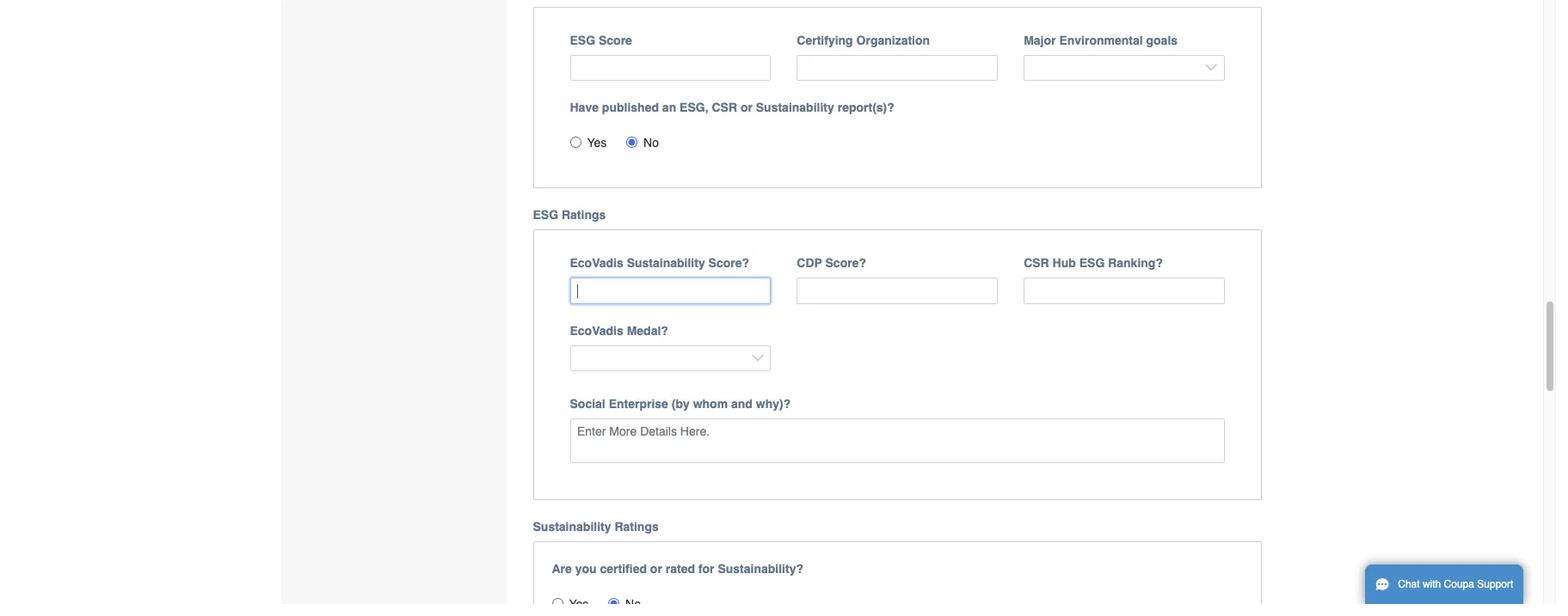 Task type: describe. For each thing, give the bounding box(es) containing it.
1 horizontal spatial csr
[[1024, 257, 1049, 270]]

yes
[[587, 136, 607, 150]]

major
[[1024, 33, 1056, 47]]

ESG Score text field
[[570, 55, 771, 81]]

ratings for esg ratings
[[562, 208, 606, 222]]

esg for esg score
[[570, 33, 595, 47]]

are
[[552, 563, 572, 577]]

have published an esg, csr or sustainability report(s)?
[[570, 101, 894, 115]]

2 score? from the left
[[825, 257, 866, 270]]

EcoVadis Sustainability Score? text field
[[570, 278, 771, 304]]

rated
[[666, 563, 695, 577]]

goals
[[1146, 33, 1178, 47]]

Certifying Organization text field
[[797, 55, 998, 81]]

hub
[[1053, 257, 1076, 270]]

certifying
[[797, 33, 853, 47]]

esg score
[[570, 33, 632, 47]]

0 vertical spatial csr
[[712, 101, 737, 115]]

sustainability?
[[718, 563, 803, 577]]

chat with coupa support button
[[1365, 565, 1524, 605]]

esg for esg ratings
[[533, 208, 558, 222]]

and
[[731, 398, 753, 411]]

0 vertical spatial or
[[741, 101, 753, 115]]

major environmental goals
[[1024, 33, 1178, 47]]

cdp score?
[[797, 257, 866, 270]]

with
[[1423, 579, 1441, 591]]

why)?
[[756, 398, 791, 411]]

CDP Score? text field
[[797, 278, 998, 304]]

esg,
[[680, 101, 708, 115]]

published
[[602, 101, 659, 115]]

0 horizontal spatial or
[[650, 563, 662, 577]]

have
[[570, 101, 599, 115]]

(by
[[672, 398, 690, 411]]

ecovadis medal?
[[570, 324, 668, 338]]

no
[[643, 136, 659, 150]]

coupa
[[1444, 579, 1474, 591]]

cdp
[[797, 257, 822, 270]]

social enterprise (by whom and why)?
[[570, 398, 791, 411]]

0 vertical spatial sustainability
[[756, 101, 834, 115]]

1 vertical spatial sustainability
[[627, 257, 705, 270]]

certified
[[600, 563, 647, 577]]



Task type: vqa. For each thing, say whether or not it's contained in the screenshot.
the right Ratings
yes



Task type: locate. For each thing, give the bounding box(es) containing it.
0 horizontal spatial esg
[[533, 208, 558, 222]]

social
[[570, 398, 605, 411]]

2 horizontal spatial sustainability
[[756, 101, 834, 115]]

1 horizontal spatial score?
[[825, 257, 866, 270]]

environmental
[[1059, 33, 1143, 47]]

2 vertical spatial sustainability
[[533, 521, 611, 534]]

1 horizontal spatial esg
[[570, 33, 595, 47]]

for
[[698, 563, 714, 577]]

medal?
[[627, 324, 668, 338]]

ecovadis sustainability score?
[[570, 257, 749, 270]]

0 horizontal spatial score?
[[708, 257, 749, 270]]

ratings down yes
[[562, 208, 606, 222]]

1 vertical spatial or
[[650, 563, 662, 577]]

0 horizontal spatial csr
[[712, 101, 737, 115]]

chat with coupa support
[[1398, 579, 1513, 591]]

sustainability left report(s)?
[[756, 101, 834, 115]]

ranking?
[[1108, 257, 1163, 270]]

Social Enterprise (by whom and why)? text field
[[570, 419, 1225, 464]]

0 horizontal spatial ratings
[[562, 208, 606, 222]]

score? up ecovadis sustainability score? text box
[[708, 257, 749, 270]]

esg
[[570, 33, 595, 47], [533, 208, 558, 222], [1079, 257, 1105, 270]]

an
[[662, 101, 676, 115]]

report(s)?
[[838, 101, 894, 115]]

0 vertical spatial esg
[[570, 33, 595, 47]]

2 ecovadis from the top
[[570, 324, 623, 338]]

1 horizontal spatial sustainability
[[627, 257, 705, 270]]

score? right cdp on the top of the page
[[825, 257, 866, 270]]

or right esg,
[[741, 101, 753, 115]]

1 vertical spatial ratings
[[615, 521, 659, 534]]

ecovadis left medal?
[[570, 324, 623, 338]]

ecovadis for ecovadis medal?
[[570, 324, 623, 338]]

1 ecovadis from the top
[[570, 257, 623, 270]]

csr
[[712, 101, 737, 115], [1024, 257, 1049, 270]]

ratings up certified at bottom
[[615, 521, 659, 534]]

sustainability up are
[[533, 521, 611, 534]]

are you certified or rated for sustainability?
[[552, 563, 803, 577]]

certifying organization
[[797, 33, 930, 47]]

organization
[[856, 33, 930, 47]]

0 horizontal spatial sustainability
[[533, 521, 611, 534]]

csr left hub
[[1024, 257, 1049, 270]]

whom
[[693, 398, 728, 411]]

csr right esg,
[[712, 101, 737, 115]]

ecovadis for ecovadis sustainability score?
[[570, 257, 623, 270]]

1 score? from the left
[[708, 257, 749, 270]]

sustainability ratings
[[533, 521, 659, 534]]

score?
[[708, 257, 749, 270], [825, 257, 866, 270]]

score
[[599, 33, 632, 47]]

2 vertical spatial esg
[[1079, 257, 1105, 270]]

sustainability up ecovadis sustainability score? text box
[[627, 257, 705, 270]]

chat
[[1398, 579, 1420, 591]]

1 vertical spatial csr
[[1024, 257, 1049, 270]]

or
[[741, 101, 753, 115], [650, 563, 662, 577]]

1 horizontal spatial or
[[741, 101, 753, 115]]

ratings for sustainability ratings
[[615, 521, 659, 534]]

esg ratings
[[533, 208, 606, 222]]

0 vertical spatial ratings
[[562, 208, 606, 222]]

enterprise
[[609, 398, 668, 411]]

2 horizontal spatial esg
[[1079, 257, 1105, 270]]

ratings
[[562, 208, 606, 222], [615, 521, 659, 534]]

or left rated
[[650, 563, 662, 577]]

ecovadis down esg ratings
[[570, 257, 623, 270]]

ecovadis
[[570, 257, 623, 270], [570, 324, 623, 338]]

1 horizontal spatial ratings
[[615, 521, 659, 534]]

None radio
[[570, 137, 581, 148], [552, 599, 563, 605], [608, 599, 619, 605], [570, 137, 581, 148], [552, 599, 563, 605], [608, 599, 619, 605]]

support
[[1477, 579, 1513, 591]]

you
[[575, 563, 597, 577]]

1 vertical spatial ecovadis
[[570, 324, 623, 338]]

CSR Hub ESG Ranking? text field
[[1024, 278, 1225, 304]]

sustainability
[[756, 101, 834, 115], [627, 257, 705, 270], [533, 521, 611, 534]]

0 vertical spatial ecovadis
[[570, 257, 623, 270]]

1 vertical spatial esg
[[533, 208, 558, 222]]

None radio
[[626, 137, 637, 148]]

csr hub esg ranking?
[[1024, 257, 1163, 270]]



